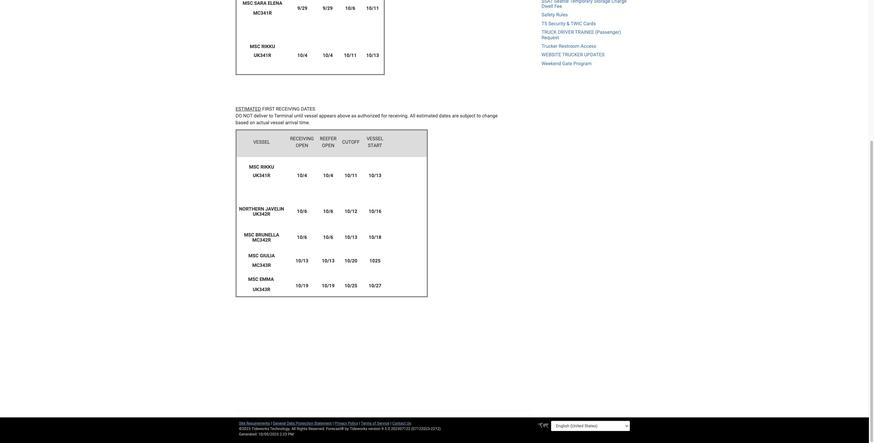 Task type: locate. For each thing, give the bounding box(es) containing it.
terms of service link
[[361, 421, 389, 426]]

msc for msc emma
[[248, 276, 258, 282]]

2 9/29 from the left
[[323, 6, 333, 11]]

trucker
[[562, 52, 583, 57]]

above
[[337, 113, 350, 119]]

program
[[573, 61, 592, 66]]

1 vertical spatial msc rikku uk341r
[[249, 164, 274, 178]]

technology.
[[270, 427, 290, 431]]

estimated
[[236, 106, 261, 112]]

msc
[[243, 0, 253, 6], [250, 44, 260, 49], [249, 164, 259, 170], [244, 232, 254, 237], [248, 253, 259, 258], [248, 276, 258, 282]]

estimated
[[416, 113, 438, 119]]

emma
[[260, 276, 274, 282]]

vessel down dates
[[304, 113, 318, 119]]

0 horizontal spatial 9/29
[[297, 6, 307, 11]]

dates
[[439, 113, 451, 119]]

1 horizontal spatial to
[[477, 113, 481, 119]]

2 vertical spatial 10/11
[[345, 173, 357, 178]]

1 horizontal spatial 9/29
[[323, 6, 333, 11]]

gate
[[562, 61, 572, 66]]

&
[[567, 21, 570, 26]]

(passenger)
[[595, 29, 621, 35]]

|
[[271, 421, 272, 426], [333, 421, 334, 426], [359, 421, 360, 426], [390, 421, 391, 426]]

0 vertical spatial receiving
[[276, 106, 300, 112]]

mc342r
[[252, 237, 271, 243]]

not
[[243, 113, 253, 119]]

vessel down terminal
[[271, 120, 284, 125]]

vessel
[[367, 136, 383, 141], [253, 139, 270, 145]]

0 horizontal spatial 10/19
[[296, 283, 308, 288]]

restroom
[[559, 43, 579, 49]]

1 open from the left
[[296, 143, 308, 148]]

policy
[[348, 421, 358, 426]]

service
[[377, 421, 389, 426]]

1 horizontal spatial vessel
[[367, 136, 383, 141]]

uk341r for 9/29
[[254, 52, 271, 58]]

are
[[452, 113, 459, 119]]

fee
[[554, 3, 562, 9]]

10/25
[[345, 283, 357, 288]]

trainee
[[575, 29, 594, 35]]

1 vertical spatial vessel
[[271, 120, 284, 125]]

10/11 for vessel start
[[345, 173, 357, 178]]

site requirements | general data protection statement | privacy policy | terms of service | contact us ©2023 tideworks technology. all rights reserved. forecast® by tideworks version 9.5.0.202307122 (07122023-2212) generated: 10/05/2023 2:23 pm
[[239, 421, 441, 437]]

0 vertical spatial uk341r
[[254, 52, 271, 58]]

10/12
[[345, 209, 357, 214]]

msc rikku uk341r for 9/29
[[250, 44, 275, 58]]

msc rikku uk341r
[[250, 44, 275, 58], [249, 164, 274, 178]]

0 horizontal spatial vessel
[[271, 120, 284, 125]]

1 vertical spatial 10/11
[[344, 52, 357, 58]]

msc rikku uk341r for receiving open
[[249, 164, 274, 178]]

0 vertical spatial rikku
[[261, 44, 275, 49]]

northern
[[239, 206, 264, 212]]

receiving down time.
[[290, 136, 314, 141]]

vessel
[[304, 113, 318, 119], [271, 120, 284, 125]]

based
[[236, 120, 249, 125]]

time.
[[299, 120, 310, 125]]

0 horizontal spatial vessel
[[253, 139, 270, 145]]

1 vertical spatial uk341r
[[253, 173, 270, 178]]

reefer open
[[320, 136, 337, 148]]

1 horizontal spatial open
[[322, 143, 334, 148]]

0 vertical spatial msc rikku uk341r
[[250, 44, 275, 58]]

| left general
[[271, 421, 272, 426]]

version
[[368, 427, 381, 431]]

10/27
[[369, 283, 381, 288]]

1 vertical spatial rikku
[[260, 164, 274, 170]]

1 horizontal spatial 10/19
[[322, 283, 335, 288]]

northern javelin uk342r
[[239, 206, 284, 217]]

1 horizontal spatial vessel
[[304, 113, 318, 119]]

forecast®
[[326, 427, 344, 431]]

privacy policy link
[[335, 421, 358, 426]]

ssat seattle temporary storage charge dwell fee link
[[542, 0, 627, 9]]

receiving
[[276, 106, 300, 112], [290, 136, 314, 141]]

msc inside msc brunella mc342r
[[244, 232, 254, 237]]

10/11 for 10/11
[[344, 52, 357, 58]]

| up 9.5.0.202307122
[[390, 421, 391, 426]]

| up forecast®
[[333, 421, 334, 426]]

0 horizontal spatial open
[[296, 143, 308, 148]]

open inside receiving open
[[296, 143, 308, 148]]

rikku for 9/29
[[261, 44, 275, 49]]

to right subject
[[477, 113, 481, 119]]

vessel up start
[[367, 136, 383, 141]]

actual
[[256, 120, 269, 125]]

1 10/19 from the left
[[296, 283, 308, 288]]

receiving up terminal
[[276, 106, 300, 112]]

0 horizontal spatial to
[[269, 113, 273, 119]]

dates
[[301, 106, 315, 112]]

appears
[[319, 113, 336, 119]]

10/20
[[345, 258, 357, 263]]

| up tideworks
[[359, 421, 360, 426]]

10/19
[[296, 283, 308, 288], [322, 283, 335, 288]]

to
[[269, 113, 273, 119], [477, 113, 481, 119]]

safety
[[542, 12, 555, 18]]

rikku
[[261, 44, 275, 49], [260, 164, 274, 170]]

deliver
[[254, 113, 268, 119]]

open down reefer
[[322, 143, 334, 148]]

open down time.
[[296, 143, 308, 148]]

0 vertical spatial vessel
[[304, 113, 318, 119]]

for
[[381, 113, 387, 119]]

terminal
[[274, 113, 293, 119]]

uk341r
[[254, 52, 271, 58], [253, 173, 270, 178]]

uk343r
[[253, 287, 270, 292]]

9/29
[[297, 6, 307, 11], [323, 6, 333, 11]]

receiving. all
[[388, 113, 415, 119]]

10/11
[[366, 6, 379, 11], [344, 52, 357, 58], [345, 173, 357, 178]]

us
[[407, 421, 411, 426]]

generated:
[[239, 432, 257, 437]]

2 open from the left
[[322, 143, 334, 148]]

vessel down actual
[[253, 139, 270, 145]]

receiving inside estimated first receiving dates do not deliver to terminal until vessel appears above as authorized for receiving. all estimated dates are subject to change based on actual vessel arrival time.
[[276, 106, 300, 112]]

do
[[236, 113, 242, 119]]

(07122023-
[[411, 427, 431, 431]]

10/13
[[366, 52, 379, 58], [369, 173, 381, 178], [345, 235, 357, 240], [296, 258, 308, 263], [322, 258, 335, 263]]

safety rules link
[[542, 12, 568, 18]]

open for reefer open
[[322, 143, 334, 148]]

open inside reefer open
[[322, 143, 334, 148]]

to down first
[[269, 113, 273, 119]]

subject
[[460, 113, 475, 119]]



Task type: vqa. For each thing, say whether or not it's contained in the screenshot.
℠
no



Task type: describe. For each thing, give the bounding box(es) containing it.
receiving open
[[290, 136, 314, 148]]

2212)
[[431, 427, 441, 431]]

2 10/19 from the left
[[322, 283, 335, 288]]

contact
[[392, 421, 406, 426]]

msc sara elena
[[243, 0, 282, 6]]

2 | from the left
[[333, 421, 334, 426]]

seattle
[[554, 0, 569, 4]]

reefer
[[320, 136, 337, 141]]

msc for msc giulia
[[248, 253, 259, 258]]

1 | from the left
[[271, 421, 272, 426]]

until
[[294, 113, 303, 119]]

as
[[351, 113, 356, 119]]

terms
[[361, 421, 372, 426]]

rights
[[297, 427, 307, 431]]

mc343r
[[252, 263, 271, 268]]

1 9/29 from the left
[[297, 6, 307, 11]]

site
[[239, 421, 245, 426]]

authorized
[[357, 113, 380, 119]]

website
[[542, 52, 561, 57]]

contact us link
[[392, 421, 411, 426]]

pm
[[288, 432, 294, 437]]

open for receiving open
[[296, 143, 308, 148]]

2 to from the left
[[477, 113, 481, 119]]

requirements
[[246, 421, 270, 426]]

cards
[[583, 21, 596, 26]]

general
[[273, 421, 286, 426]]

msc for msc sara elena
[[243, 0, 253, 6]]

updates
[[584, 52, 604, 57]]

tideworks
[[350, 427, 367, 431]]

vessel for vessel start
[[367, 136, 383, 141]]

uk341r for receiving open
[[253, 173, 270, 178]]

10/16
[[369, 209, 381, 214]]

weekend gate program link
[[542, 61, 592, 66]]

access
[[581, 43, 596, 49]]

ssat
[[542, 0, 553, 4]]

2:23
[[280, 432, 287, 437]]

vessel start
[[367, 136, 383, 148]]

arrival
[[285, 120, 298, 125]]

giulia
[[260, 253, 275, 258]]

4 | from the left
[[390, 421, 391, 426]]

msc giulia
[[248, 253, 275, 258]]

by
[[345, 427, 349, 431]]

twic
[[571, 21, 582, 26]]

brunella
[[255, 232, 279, 237]]

ssat seattle temporary storage charge dwell fee safety rules t5 security & twic cards truck driver trainee (passenger) request trucker restroom access website trucker updates weekend gate program
[[542, 0, 627, 66]]

privacy
[[335, 421, 347, 426]]

1025
[[370, 258, 380, 263]]

t5
[[542, 21, 547, 26]]

truck
[[542, 29, 557, 35]]

dwell
[[542, 3, 553, 9]]

mc341r
[[253, 10, 272, 16]]

charge
[[611, 0, 627, 4]]

msc brunella mc342r
[[244, 232, 279, 243]]

rikku for receiving open
[[260, 164, 274, 170]]

3 | from the left
[[359, 421, 360, 426]]

trucker restroom access link
[[542, 43, 596, 49]]

of
[[373, 421, 376, 426]]

data
[[287, 421, 295, 426]]

request
[[542, 35, 559, 40]]

protection
[[296, 421, 313, 426]]

first
[[262, 106, 275, 112]]

statement
[[314, 421, 332, 426]]

9.5.0.202307122
[[382, 427, 410, 431]]

security
[[548, 21, 565, 26]]

1 vertical spatial receiving
[[290, 136, 314, 141]]

sara
[[254, 0, 267, 6]]

reserved.
[[308, 427, 325, 431]]

10/05/2023
[[258, 432, 279, 437]]

msc emma
[[248, 276, 275, 282]]

rules
[[556, 12, 568, 18]]

1 to from the left
[[269, 113, 273, 119]]

javelin
[[265, 206, 284, 212]]

storage
[[594, 0, 610, 4]]

vessel for vessel
[[253, 139, 270, 145]]

driver
[[558, 29, 574, 35]]

start
[[368, 143, 382, 148]]

website trucker updates link
[[542, 52, 604, 57]]

uk342r
[[253, 211, 270, 217]]

all
[[291, 427, 296, 431]]

temporary
[[570, 0, 593, 4]]

on
[[250, 120, 255, 125]]

0 vertical spatial 10/11
[[366, 6, 379, 11]]

msc for msc brunella mc342r
[[244, 232, 254, 237]]

site requirements link
[[239, 421, 270, 426]]

change
[[482, 113, 498, 119]]

truck driver trainee (passenger) request link
[[542, 29, 621, 40]]

10/18
[[369, 235, 381, 240]]

©2023 tideworks
[[239, 427, 269, 431]]



